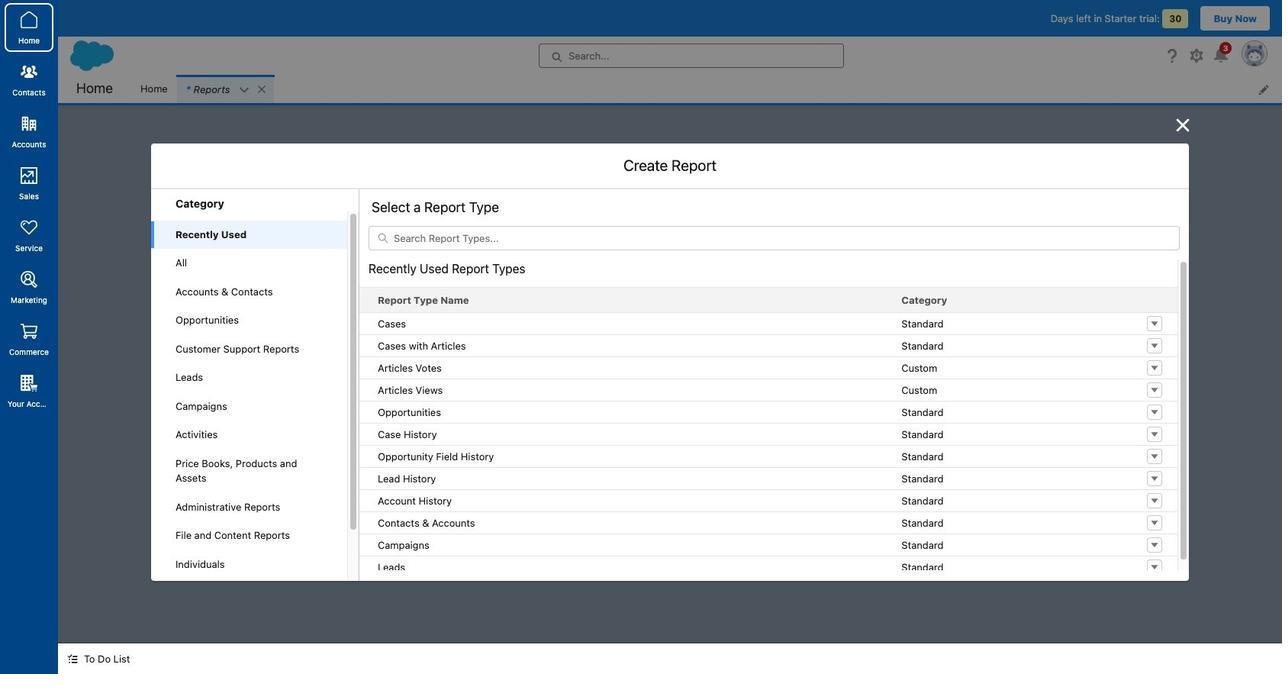 Task type: locate. For each thing, give the bounding box(es) containing it.
list item
[[177, 75, 274, 103]]

list
[[131, 75, 1283, 103]]

text default image
[[67, 654, 78, 664]]

text default image
[[257, 84, 267, 94]]



Task type: vqa. For each thing, say whether or not it's contained in the screenshot.
Files element at the right bottom
no



